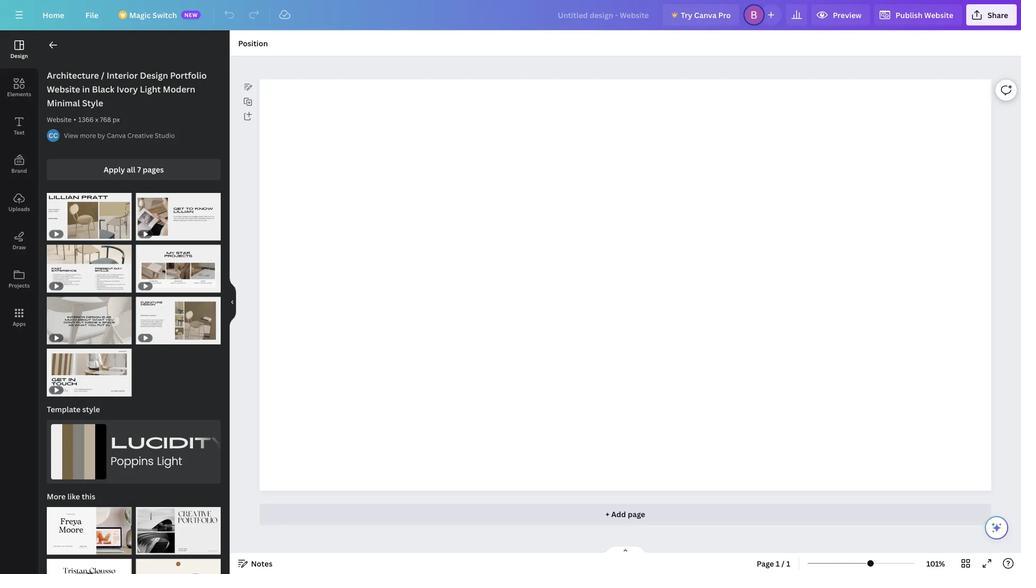 Task type: describe. For each thing, give the bounding box(es) containing it.
try
[[681, 10, 692, 20]]

architecture / interior design portfolio website in black  ivory  light modern minimal style
[[47, 70, 207, 109]]

lucidity expand poppins light
[[111, 434, 349, 471]]

more
[[47, 492, 66, 502]]

ivory
[[116, 83, 138, 95]]

more like this
[[47, 492, 95, 502]]

apply
[[104, 165, 125, 175]]

pro
[[718, 10, 731, 20]]

elements
[[7, 90, 31, 98]]

switch
[[153, 10, 177, 20]]

768
[[100, 115, 111, 124]]

7 for all
[[137, 165, 141, 175]]

1 of 9
[[52, 545, 70, 552]]

1366
[[78, 115, 94, 124]]

expand
[[235, 434, 349, 452]]

style
[[82, 97, 103, 109]]

pages
[[143, 165, 164, 175]]

by
[[98, 131, 105, 140]]

creative
[[127, 131, 153, 140]]

minimal
[[47, 97, 80, 109]]

1366 x 768 px
[[78, 115, 120, 124]]

brand button
[[0, 145, 38, 183]]

design button
[[0, 30, 38, 69]]

projects
[[9, 282, 30, 289]]

design - illustration portfolio website in white  black  light experimental style group
[[47, 553, 132, 574]]

1 inside design - branding portfolio website in white  grey  black  light classic minimal style group
[[52, 545, 55, 552]]

position
[[238, 38, 268, 48]]

uploads
[[8, 205, 30, 212]]

px
[[113, 115, 120, 124]]

all
[[127, 165, 135, 175]]

101% button
[[918, 555, 953, 572]]

light inside architecture / interior design portfolio website in black  ivory  light modern minimal style
[[140, 83, 161, 95]]

notes
[[251, 559, 273, 569]]

page
[[757, 559, 774, 569]]

of for 9
[[57, 545, 65, 552]]

text button
[[0, 107, 38, 145]]

website inside architecture / interior design portfolio website in black  ivory  light modern minimal style
[[47, 83, 80, 95]]

like
[[67, 492, 80, 502]]

x
[[95, 115, 98, 124]]

black
[[92, 83, 114, 95]]

0 horizontal spatial canva
[[107, 131, 126, 140]]

try canva pro
[[681, 10, 731, 20]]

apply all 7 pages button
[[47, 159, 221, 180]]

text
[[14, 129, 25, 136]]

website inside publish website dropdown button
[[924, 10, 953, 20]]

publish
[[896, 10, 923, 20]]

7 for of
[[155, 545, 158, 552]]

canva inside main menu bar
[[694, 10, 717, 20]]

main menu bar
[[0, 0, 1021, 30]]

page 1 / 1
[[757, 559, 790, 569]]



Task type: vqa. For each thing, say whether or not it's contained in the screenshot.
second the of from the left
yes



Task type: locate. For each thing, give the bounding box(es) containing it.
7
[[137, 165, 141, 175], [155, 545, 158, 552]]

light
[[140, 83, 161, 95], [157, 453, 182, 471]]

1
[[52, 545, 55, 552], [141, 545, 144, 552], [776, 559, 780, 569], [786, 559, 790, 569]]

notes button
[[234, 555, 277, 572]]

/ right page
[[782, 559, 785, 569]]

template style
[[47, 404, 100, 414]]

+ add page
[[606, 509, 645, 519]]

design up modern
[[140, 70, 168, 81]]

architecture / interior design portfolio website in black  ivory  light modern minimal style element
[[47, 193, 132, 241], [136, 193, 221, 241], [47, 245, 132, 293], [136, 245, 221, 293], [47, 297, 132, 345], [136, 297, 221, 345], [47, 349, 132, 397]]

0 vertical spatial design
[[10, 52, 28, 59]]

studio
[[155, 131, 175, 140]]

/ up black
[[101, 70, 104, 81]]

modern
[[163, 83, 195, 95]]

more
[[80, 131, 96, 140]]

1 vertical spatial light
[[157, 453, 182, 471]]

this
[[82, 492, 95, 502]]

+ add page button
[[260, 504, 991, 525]]

projects button
[[0, 260, 38, 298]]

0 horizontal spatial 7
[[137, 165, 141, 175]]

7 up brand designer portfolio website in beige black bronze warm classic style group
[[155, 545, 158, 552]]

template
[[47, 404, 81, 414]]

canva right by
[[107, 131, 126, 140]]

2 vertical spatial website
[[47, 115, 72, 124]]

website right publish
[[924, 10, 953, 20]]

canva creative studio image
[[47, 129, 60, 142]]

2 of from the left
[[146, 545, 154, 552]]

position button
[[234, 35, 272, 52]]

light right ivory
[[140, 83, 161, 95]]

draw button
[[0, 222, 38, 260]]

page
[[628, 509, 645, 519]]

0 vertical spatial website
[[924, 10, 953, 20]]

1 horizontal spatial /
[[782, 559, 785, 569]]

canva creative studio element
[[47, 129, 60, 142]]

website down "minimal" at the top
[[47, 115, 72, 124]]

view more by canva creative studio
[[64, 131, 175, 140]]

7 inside photography portfolio website in grey  black  light experimental style group
[[155, 545, 158, 552]]

0 vertical spatial canva
[[694, 10, 717, 20]]

of inside photography portfolio website in grey  black  light experimental style group
[[146, 545, 154, 552]]

of inside design - branding portfolio website in white  grey  black  light classic minimal style group
[[57, 545, 65, 552]]

design
[[10, 52, 28, 59], [140, 70, 168, 81]]

light down lucidity on the left bottom
[[157, 453, 182, 471]]

side panel tab list
[[0, 30, 38, 337]]

interior
[[107, 70, 138, 81]]

of up brand designer portfolio website in beige black bronze warm classic style group
[[146, 545, 154, 552]]

0 horizontal spatial /
[[101, 70, 104, 81]]

magic
[[129, 10, 151, 20]]

brand designer portfolio website in beige black bronze warm classic style group
[[136, 553, 221, 574]]

file
[[85, 10, 98, 20]]

light inside lucidity expand poppins light
[[157, 453, 182, 471]]

try canva pro button
[[663, 4, 739, 26]]

brand
[[11, 167, 27, 174]]

/
[[101, 70, 104, 81], [782, 559, 785, 569]]

0 horizontal spatial of
[[57, 545, 65, 552]]

elements button
[[0, 69, 38, 107]]

of left 9
[[57, 545, 65, 552]]

in
[[82, 83, 90, 95]]

file button
[[77, 4, 107, 26]]

style
[[82, 404, 100, 414]]

canva assistant image
[[990, 522, 1003, 534]]

0 horizontal spatial design
[[10, 52, 28, 59]]

0 vertical spatial light
[[140, 83, 161, 95]]

home link
[[34, 4, 73, 26]]

101%
[[926, 559, 945, 569]]

design - branding portfolio website in white  grey  black  light classic minimal style group
[[47, 501, 132, 555]]

show pages image
[[600, 546, 651, 554]]

1 vertical spatial 7
[[155, 545, 158, 552]]

add
[[611, 509, 626, 519]]

view more by canva creative studio button
[[64, 130, 175, 141]]

share
[[987, 10, 1008, 20]]

view
[[64, 131, 78, 140]]

design up the elements button in the top left of the page
[[10, 52, 28, 59]]

1 horizontal spatial of
[[146, 545, 154, 552]]

1 vertical spatial /
[[782, 559, 785, 569]]

home
[[43, 10, 64, 20]]

publish website button
[[874, 4, 962, 26]]

architecture
[[47, 70, 99, 81]]

canva
[[694, 10, 717, 20], [107, 131, 126, 140]]

preview button
[[812, 4, 870, 26]]

Design title text field
[[549, 4, 659, 26]]

of
[[57, 545, 65, 552], [146, 545, 154, 552]]

magic switch
[[129, 10, 177, 20]]

7 inside the apply all 7 pages button
[[137, 165, 141, 175]]

website up "minimal" at the top
[[47, 83, 80, 95]]

portfolio
[[170, 70, 207, 81]]

website
[[924, 10, 953, 20], [47, 83, 80, 95], [47, 115, 72, 124]]

1 inside photography portfolio website in grey  black  light experimental style group
[[141, 545, 144, 552]]

1 horizontal spatial 7
[[155, 545, 158, 552]]

0 vertical spatial /
[[101, 70, 104, 81]]

design inside architecture / interior design portfolio website in black  ivory  light modern minimal style
[[140, 70, 168, 81]]

lucidity
[[111, 434, 228, 452]]

poppins
[[111, 453, 154, 471]]

/ inside architecture / interior design portfolio website in black  ivory  light modern minimal style
[[101, 70, 104, 81]]

draw
[[12, 244, 26, 251]]

1 horizontal spatial design
[[140, 70, 168, 81]]

0 vertical spatial 7
[[137, 165, 141, 175]]

1 vertical spatial canva
[[107, 131, 126, 140]]

apps button
[[0, 298, 38, 337]]

1 horizontal spatial canva
[[694, 10, 717, 20]]

share button
[[966, 4, 1017, 26]]

preview
[[833, 10, 862, 20]]

9
[[66, 545, 70, 552]]

uploads button
[[0, 183, 38, 222]]

publish website
[[896, 10, 953, 20]]

apps
[[13, 320, 26, 327]]

canva right try
[[694, 10, 717, 20]]

new
[[184, 11, 198, 18]]

hide image
[[229, 277, 236, 328]]

7 right all
[[137, 165, 141, 175]]

1 of 7
[[141, 545, 158, 552]]

1 of from the left
[[57, 545, 65, 552]]

apply all 7 pages
[[104, 165, 164, 175]]

design inside button
[[10, 52, 28, 59]]

1 vertical spatial website
[[47, 83, 80, 95]]

+
[[606, 509, 609, 519]]

1 vertical spatial design
[[140, 70, 168, 81]]

of for 7
[[146, 545, 154, 552]]

photography portfolio website in grey  black  light experimental style group
[[136, 501, 221, 555]]



